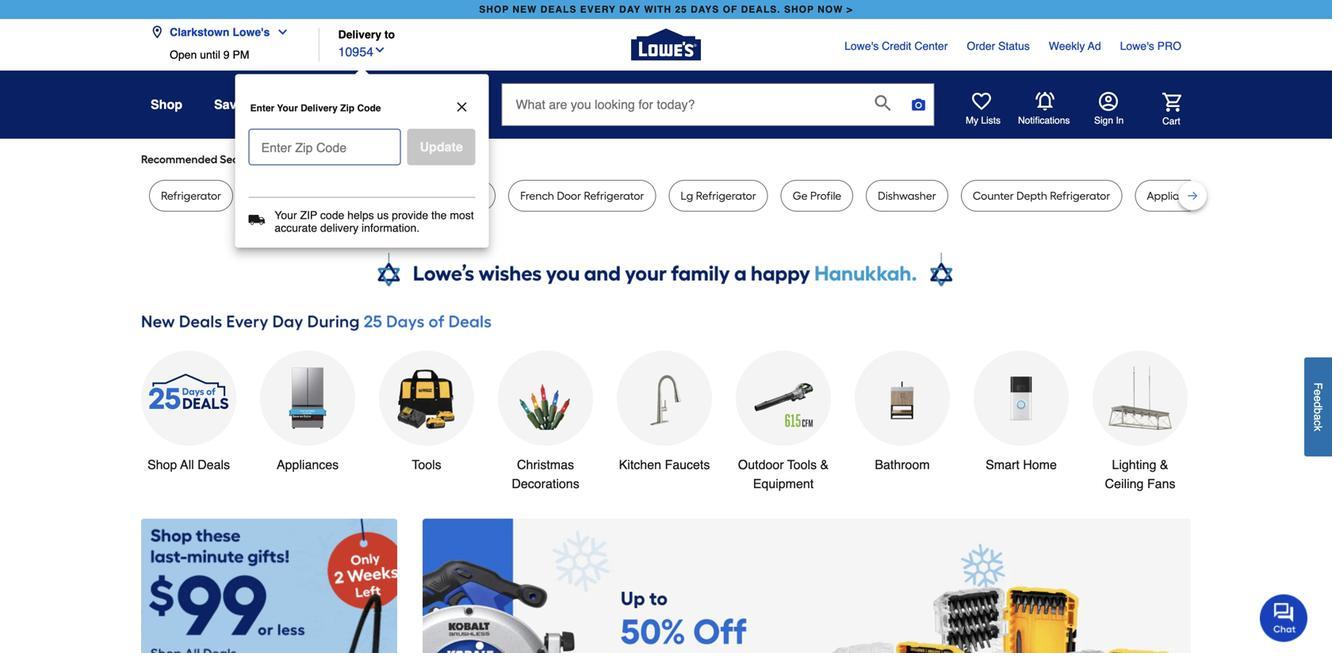 Task type: vqa. For each thing, say whether or not it's contained in the screenshot.
third ge from the right
yes



Task type: locate. For each thing, give the bounding box(es) containing it.
bathroom image
[[871, 367, 935, 430]]

ge for ge refrigerator
[[258, 189, 273, 203]]

shop all deals
[[148, 458, 230, 472]]

equipment
[[753, 477, 814, 491]]

lowe's home improvement notification center image
[[1036, 92, 1055, 111]]

credit
[[882, 40, 912, 52]]

search image
[[875, 95, 891, 111]]

chevron down image
[[270, 26, 289, 38]]

lighting & ceiling fans image
[[1109, 367, 1173, 430]]

suggestions
[[345, 153, 407, 166]]

outdoor tools & equipment image
[[752, 367, 816, 430]]

smart home
[[986, 458, 1057, 472]]

ge
[[258, 189, 273, 203], [372, 189, 387, 203], [793, 189, 808, 203]]

1 horizontal spatial lowe's
[[845, 40, 879, 52]]

zip
[[300, 209, 317, 222]]

smart
[[986, 458, 1020, 472]]

0 horizontal spatial shop
[[479, 4, 509, 15]]

& right diy
[[425, 97, 434, 112]]

code
[[320, 209, 345, 222]]

for right searches
[[269, 153, 283, 166]]

1 horizontal spatial shop
[[785, 4, 815, 15]]

1 you from the left
[[286, 153, 304, 166]]

shop
[[151, 97, 182, 112], [148, 458, 177, 472]]

refrigerator right door
[[584, 189, 645, 203]]

0 horizontal spatial profile
[[390, 189, 421, 203]]

0 vertical spatial shop
[[151, 97, 182, 112]]

shop left the now
[[785, 4, 815, 15]]

delivery to
[[338, 28, 395, 41]]

open
[[170, 48, 197, 61]]

2 for from the left
[[410, 153, 424, 166]]

& inside lighting & ceiling fans
[[1161, 458, 1169, 472]]

christmas decorations image
[[514, 367, 578, 430]]

helps
[[348, 209, 374, 222]]

lighting & ceiling fans
[[1106, 458, 1176, 491]]

update button
[[408, 129, 476, 165]]

0 horizontal spatial delivery
[[301, 103, 338, 114]]

delivery up 10954 button
[[338, 28, 382, 41]]

lowe's credit center
[[845, 40, 948, 52]]

lowe's home improvement cart image
[[1163, 93, 1182, 112]]

refrigerator right "depth"
[[1051, 189, 1111, 203]]

1 vertical spatial delivery
[[301, 103, 338, 114]]

home
[[1024, 458, 1057, 472]]

tools image
[[395, 367, 459, 430]]

f e e d b a c k button
[[1305, 358, 1333, 457]]

& right outdoor
[[821, 458, 829, 472]]

ge for ge profile refrigerator
[[372, 189, 387, 203]]

depth
[[1017, 189, 1048, 203]]

shop left new
[[479, 4, 509, 15]]

2 profile from the left
[[811, 189, 842, 203]]

ideas
[[438, 97, 470, 112]]

1 horizontal spatial for
[[410, 153, 424, 166]]

1 vertical spatial your
[[275, 209, 297, 222]]

lowe's home improvement account image
[[1100, 92, 1119, 111]]

e
[[1313, 390, 1325, 396], [1313, 396, 1325, 402]]

2 you from the left
[[427, 153, 445, 166]]

1 ge from the left
[[258, 189, 273, 203]]

& inside button
[[425, 97, 434, 112]]

in
[[1117, 115, 1124, 126]]

christmas decorations link
[[498, 351, 593, 494]]

for left chevron right image
[[410, 153, 424, 166]]

open until 9 pm
[[170, 48, 249, 61]]

weekly ad
[[1049, 40, 1102, 52]]

you for recommended searches for you
[[286, 153, 304, 166]]

my
[[966, 115, 979, 126]]

refrigerator
[[161, 189, 221, 203], [275, 189, 336, 203], [424, 189, 484, 203], [584, 189, 645, 203], [696, 189, 757, 203], [1051, 189, 1111, 203]]

1 horizontal spatial profile
[[811, 189, 842, 203]]

c
[[1313, 420, 1325, 426]]

1 profile from the left
[[390, 189, 421, 203]]

counter depth refrigerator
[[973, 189, 1111, 203]]

profile
[[390, 189, 421, 203], [811, 189, 842, 203]]

shop for shop all deals
[[148, 458, 177, 472]]

0 horizontal spatial you
[[286, 153, 304, 166]]

smart home link
[[974, 351, 1069, 475]]

tools up equipment
[[788, 458, 817, 472]]

for for searches
[[269, 153, 283, 166]]

Enter Zip Code text field
[[255, 129, 395, 159]]

bathroom
[[875, 458, 930, 472]]

kitchen
[[619, 458, 662, 472]]

1 horizontal spatial ge
[[372, 189, 387, 203]]

shop left 'all'
[[148, 458, 177, 472]]

for
[[269, 153, 283, 166], [410, 153, 424, 166]]

1 horizontal spatial delivery
[[338, 28, 382, 41]]

3 refrigerator from the left
[[424, 189, 484, 203]]

6 refrigerator from the left
[[1051, 189, 1111, 203]]

e up b in the bottom of the page
[[1313, 396, 1325, 402]]

2 horizontal spatial &
[[1161, 458, 1169, 472]]

my lists link
[[966, 92, 1001, 127]]

your right the enter
[[277, 103, 298, 114]]

None search field
[[502, 83, 935, 141]]

1 horizontal spatial tools
[[788, 458, 817, 472]]

lowe's credit center link
[[845, 38, 948, 54]]

2 ge from the left
[[372, 189, 387, 203]]

code
[[357, 103, 381, 114]]

4 refrigerator from the left
[[584, 189, 645, 203]]

refrigerator right lg
[[696, 189, 757, 203]]

lowe's wishes you and your family a happy hanukkah. image
[[141, 253, 1192, 293]]

0 horizontal spatial ge
[[258, 189, 273, 203]]

deals.
[[741, 4, 781, 15]]

profile for ge profile
[[811, 189, 842, 203]]

tools
[[412, 458, 442, 472], [788, 458, 817, 472]]

profile for ge profile refrigerator
[[390, 189, 421, 203]]

0 horizontal spatial for
[[269, 153, 283, 166]]

kitchen faucets link
[[617, 351, 712, 475]]

tools down tools image
[[412, 458, 442, 472]]

d
[[1313, 402, 1325, 408]]

0 horizontal spatial &
[[425, 97, 434, 112]]

deals
[[541, 4, 577, 15]]

refrigerator up most
[[424, 189, 484, 203]]

your
[[277, 103, 298, 114], [275, 209, 297, 222]]

2 shop from the left
[[785, 4, 815, 15]]

enter
[[250, 103, 275, 114]]

1 for from the left
[[269, 153, 283, 166]]

counter
[[973, 189, 1014, 203]]

0 horizontal spatial tools
[[412, 458, 442, 472]]

1 vertical spatial shop
[[148, 458, 177, 472]]

e up d
[[1313, 390, 1325, 396]]

lowe's left pro
[[1121, 40, 1155, 52]]

appliance
[[1147, 189, 1199, 203]]

clarkstown lowe's button
[[151, 16, 295, 48]]

chat invite button image
[[1261, 594, 1309, 643]]

now
[[818, 4, 844, 15]]

sign in
[[1095, 115, 1124, 126]]

3 ge from the left
[[793, 189, 808, 203]]

2 horizontal spatial lowe's
[[1121, 40, 1155, 52]]

Search Query text field
[[503, 84, 863, 125]]

center
[[915, 40, 948, 52]]

dishwasher
[[878, 189, 937, 203]]

door
[[557, 189, 582, 203]]

lists
[[982, 115, 1001, 126]]

1 horizontal spatial &
[[821, 458, 829, 472]]

& for ideas
[[425, 97, 434, 112]]

lowe's up pm
[[233, 26, 270, 38]]

ad
[[1088, 40, 1102, 52]]

&
[[425, 97, 434, 112], [821, 458, 829, 472], [1161, 458, 1169, 472]]

you left 'more'
[[286, 153, 304, 166]]

pro
[[1158, 40, 1182, 52]]

b
[[1313, 408, 1325, 414]]

lighting & ceiling fans link
[[1093, 351, 1188, 494]]

f e e d b a c k
[[1313, 383, 1325, 432]]

2 horizontal spatial ge
[[793, 189, 808, 203]]

lowe's left the credit
[[845, 40, 879, 52]]

refrigerator down recommended
[[161, 189, 221, 203]]

sign in button
[[1095, 92, 1124, 127]]

2 e from the top
[[1313, 396, 1325, 402]]

all
[[180, 458, 194, 472]]

shop down open
[[151, 97, 182, 112]]

2 tools from the left
[[788, 458, 817, 472]]

delivery
[[338, 28, 382, 41], [301, 103, 338, 114]]

your down ge refrigerator
[[275, 209, 297, 222]]

cart
[[1163, 116, 1181, 127]]

lighting
[[1113, 458, 1157, 472]]

to
[[385, 28, 395, 41]]

close image
[[455, 100, 469, 114]]

ceiling
[[1106, 477, 1144, 491]]

you up ge profile refrigerator
[[427, 153, 445, 166]]

1 horizontal spatial you
[[427, 153, 445, 166]]

location image
[[151, 26, 163, 38]]

delivery left zip
[[301, 103, 338, 114]]

& up fans at the bottom right of the page
[[1161, 458, 1169, 472]]

0 horizontal spatial lowe's
[[233, 26, 270, 38]]

refrigerator up zip
[[275, 189, 336, 203]]



Task type: describe. For each thing, give the bounding box(es) containing it.
appliances
[[277, 458, 339, 472]]

k
[[1313, 426, 1325, 432]]

1 e from the top
[[1313, 390, 1325, 396]]

lowe's home improvement logo image
[[631, 10, 701, 80]]

1 shop from the left
[[479, 4, 509, 15]]

tools inside outdoor tools & equipment
[[788, 458, 817, 472]]

diy & ideas button
[[400, 90, 470, 119]]

french door refrigerator
[[520, 189, 645, 203]]

order status link
[[967, 38, 1030, 54]]

weekly ad link
[[1049, 38, 1102, 54]]

lowe's inside button
[[233, 26, 270, 38]]

shop all deals link
[[141, 351, 236, 475]]

clarkstown
[[170, 26, 230, 38]]

cart button
[[1141, 93, 1182, 128]]

notifications
[[1019, 115, 1071, 126]]

searches
[[220, 153, 266, 166]]

shop new deals every day with 25 days of deals. shop now >
[[479, 4, 853, 15]]

new deals every day during 25 days of deals image
[[141, 309, 1192, 335]]

9
[[223, 48, 230, 61]]

information.
[[362, 222, 420, 234]]

5 refrigerator from the left
[[696, 189, 757, 203]]

sign
[[1095, 115, 1114, 126]]

>
[[847, 4, 853, 15]]

lowe's home improvement lists image
[[973, 92, 992, 111]]

french
[[520, 189, 555, 203]]

days
[[691, 4, 720, 15]]

ge profile refrigerator
[[372, 189, 484, 203]]

for for suggestions
[[410, 153, 424, 166]]

outdoor tools & equipment link
[[736, 351, 831, 494]]

new
[[513, 4, 537, 15]]

recommended searches for you
[[141, 153, 304, 166]]

installations
[[295, 97, 369, 112]]

lowe's pro
[[1121, 40, 1182, 52]]

provide
[[392, 209, 428, 222]]

appliance package
[[1147, 189, 1246, 203]]

recommended searches for you heading
[[141, 152, 1192, 167]]

more
[[317, 153, 343, 166]]

recommended
[[141, 153, 218, 166]]

accurate
[[275, 222, 317, 234]]

appliances image
[[276, 367, 340, 430]]

installations button
[[295, 90, 369, 119]]

shop all deals image
[[141, 351, 236, 446]]

diy
[[400, 97, 421, 112]]

camera image
[[911, 97, 927, 113]]

25
[[675, 4, 688, 15]]

you for more suggestions for you
[[427, 153, 445, 166]]

0 vertical spatial delivery
[[338, 28, 382, 41]]

10954
[[338, 44, 374, 59]]

a
[[1313, 414, 1325, 421]]

with
[[645, 4, 672, 15]]

fans
[[1148, 477, 1176, 491]]

lg
[[681, 189, 694, 203]]

kitchen faucets image
[[633, 367, 697, 430]]

savings button
[[214, 90, 263, 119]]

up to 50 percent off select tools and accessories. image
[[423, 519, 1192, 654]]

your inside "your zip code helps us provide the most accurate delivery information."
[[275, 209, 297, 222]]

1 tools from the left
[[412, 458, 442, 472]]

outdoor tools & equipment
[[738, 458, 829, 491]]

shop for shop
[[151, 97, 182, 112]]

lowe's pro link
[[1121, 38, 1182, 54]]

diy & ideas
[[400, 97, 470, 112]]

weekly
[[1049, 40, 1086, 52]]

& inside outdoor tools & equipment
[[821, 458, 829, 472]]

bathroom link
[[855, 351, 950, 475]]

& for ceiling
[[1161, 458, 1169, 472]]

lowe's for lowe's pro
[[1121, 40, 1155, 52]]

update
[[420, 140, 463, 154]]

day
[[620, 4, 641, 15]]

chevron right image
[[445, 153, 458, 166]]

outdoor
[[738, 458, 784, 472]]

shop new deals every day with 25 days of deals. shop now > link
[[476, 0, 857, 19]]

of
[[723, 4, 738, 15]]

enter your delivery zip code
[[250, 103, 381, 114]]

10954 button
[[338, 41, 386, 62]]

delivery
[[320, 222, 359, 234]]

appliances link
[[260, 351, 355, 475]]

1 refrigerator from the left
[[161, 189, 221, 203]]

christmas decorations
[[512, 458, 580, 491]]

2 refrigerator from the left
[[275, 189, 336, 203]]

lowe's for lowe's credit center
[[845, 40, 879, 52]]

order
[[967, 40, 996, 52]]

every
[[580, 4, 616, 15]]

christmas
[[517, 458, 574, 472]]

deals
[[198, 458, 230, 472]]

shop these last-minute gifts. $99 or less. quantities are limited and won't last. image
[[141, 519, 397, 654]]

pm
[[233, 48, 249, 61]]

lg refrigerator
[[681, 189, 757, 203]]

tools link
[[379, 351, 474, 475]]

status
[[999, 40, 1030, 52]]

until
[[200, 48, 220, 61]]

chevron down image
[[374, 44, 386, 56]]

package
[[1201, 189, 1246, 203]]

ge for ge profile
[[793, 189, 808, 203]]

your zip code helps us provide the most accurate delivery information.
[[275, 209, 474, 234]]

0 vertical spatial your
[[277, 103, 298, 114]]

clarkstown lowe's
[[170, 26, 270, 38]]

faucets
[[665, 458, 710, 472]]



